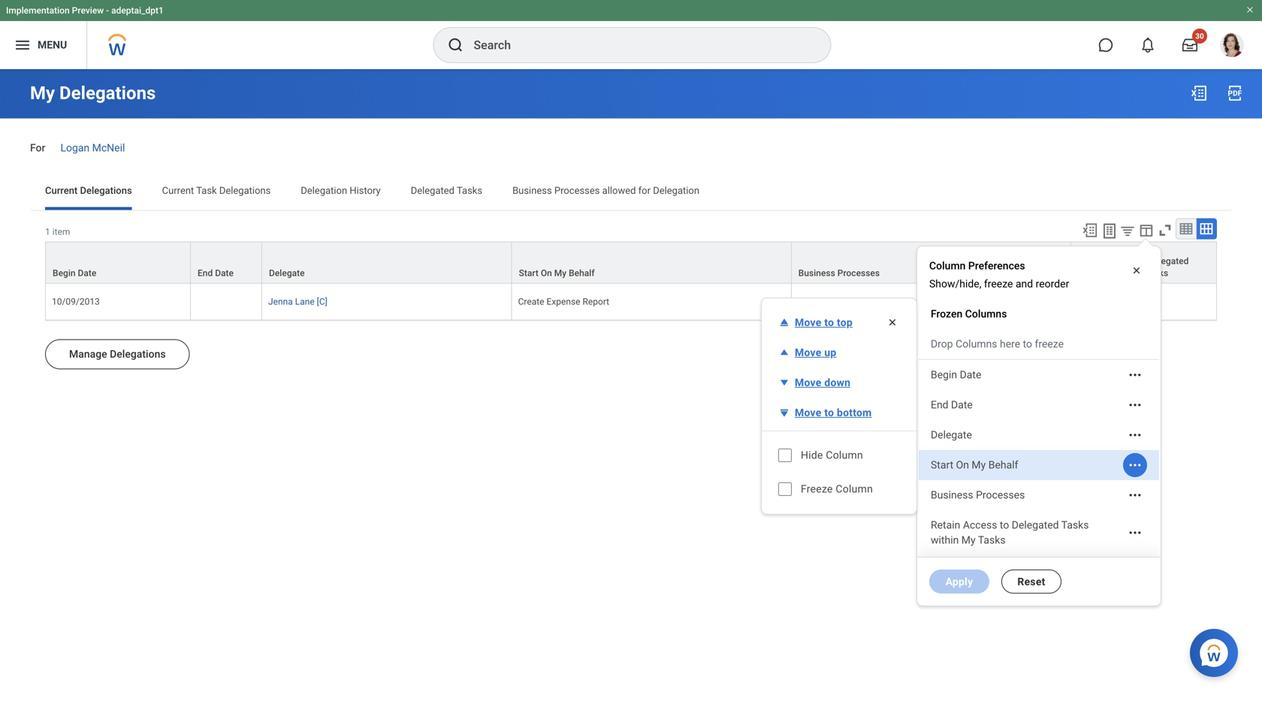 Task type: describe. For each thing, give the bounding box(es) containing it.
jenna lane [c] link
[[268, 293, 328, 307]]

report inside expense report event element
[[834, 296, 861, 307]]

allowed
[[603, 185, 636, 196]]

expand table image
[[1200, 221, 1215, 236]]

preferences
[[969, 260, 1026, 272]]

fullscreen image
[[1158, 222, 1174, 238]]

1 horizontal spatial start on my behalf
[[931, 459, 1019, 471]]

retain access to delegated tasks within my tasks inside retain access to delegated tasks within my tasks popup button
[[1079, 256, 1190, 278]]

access inside popup button
[[1107, 256, 1136, 266]]

move down
[[795, 376, 851, 389]]

1
[[45, 226, 50, 237]]

toolbar inside my delegations main content
[[1076, 218, 1218, 242]]

move to top
[[795, 316, 853, 329]]

30 button
[[1174, 29, 1208, 62]]

business processes allowed for delegation
[[513, 185, 700, 196]]

1 horizontal spatial freeze
[[1036, 338, 1065, 350]]

justify image
[[14, 36, 32, 54]]

move down button
[[771, 371, 860, 395]]

row containing 10/09/2013
[[45, 284, 1218, 320]]

start inside popup button
[[519, 268, 539, 278]]

click to view/edit grid preferences image
[[1139, 222, 1155, 238]]

end date inside popup button
[[198, 268, 234, 278]]

item
[[52, 226, 70, 237]]

2 expense from the left
[[798, 296, 832, 307]]

retain access to delegated tasks within my tasks button
[[1072, 242, 1217, 283]]

move to bottom button
[[771, 401, 881, 425]]

delegation history
[[301, 185, 381, 196]]

menu
[[38, 39, 67, 51]]

related actions image for begin date
[[1128, 368, 1143, 383]]

to right here at the top right of the page
[[1024, 338, 1033, 350]]

behalf inside popup button
[[569, 268, 595, 278]]

start on my behalf button
[[512, 242, 791, 283]]

end inside end date popup button
[[198, 268, 213, 278]]

1 vertical spatial x small image
[[886, 315, 901, 330]]

begin inside dialog
[[931, 369, 958, 381]]

2 delegation from the left
[[653, 185, 700, 196]]

hide
[[801, 449, 824, 462]]

event
[[863, 296, 885, 307]]

freeze
[[801, 483, 833, 495]]

0 horizontal spatial within
[[931, 534, 959, 547]]

move up
[[795, 346, 837, 359]]

manage delegations button
[[45, 339, 190, 369]]

history
[[350, 185, 381, 196]]

adeptai_dpt1
[[111, 5, 164, 16]]

current for current delegations
[[45, 185, 78, 196]]

1 vertical spatial end
[[931, 399, 949, 411]]

search image
[[447, 36, 465, 54]]

delegated inside popup button
[[1149, 256, 1190, 266]]

view printable version (pdf) image
[[1227, 84, 1245, 102]]

start on my behalf inside start on my behalf popup button
[[519, 268, 595, 278]]

dialog containing column preferences
[[917, 231, 1162, 607]]

move for move to top
[[795, 316, 822, 329]]

begin date button
[[46, 242, 190, 283]]

jenna
[[268, 296, 293, 307]]

implementation
[[6, 5, 70, 16]]

frozen columns
[[931, 308, 1008, 320]]

caret up image
[[777, 345, 792, 360]]

here
[[1001, 338, 1021, 350]]

1 expense from the left
[[547, 296, 581, 307]]

related actions image for processes
[[1128, 488, 1143, 503]]

jenna lane [c]
[[268, 296, 328, 307]]

column for hide column
[[826, 449, 864, 462]]

1 horizontal spatial on
[[957, 459, 970, 471]]

on inside popup button
[[541, 268, 552, 278]]

mcneil
[[92, 142, 125, 154]]

move to bottom
[[795, 407, 872, 419]]

report inside the create expense report element
[[583, 296, 610, 307]]

menu button
[[0, 21, 87, 69]]

create expense report
[[518, 296, 610, 307]]

caret top image
[[777, 315, 792, 330]]

start inside dialog
[[931, 459, 954, 471]]

create expense report element
[[518, 293, 610, 307]]



Task type: vqa. For each thing, say whether or not it's contained in the screenshot.
middle Column
yes



Task type: locate. For each thing, give the bounding box(es) containing it.
0 horizontal spatial business
[[513, 185, 552, 196]]

top
[[837, 316, 853, 329]]

delegated inside tab list
[[411, 185, 455, 196]]

to inside popup button
[[1139, 256, 1147, 266]]

row containing retain access to delegated tasks within my tasks
[[45, 242, 1218, 284]]

begin down drop
[[931, 369, 958, 381]]

tasks inside tab list
[[457, 185, 483, 196]]

0 vertical spatial column
[[930, 260, 966, 272]]

0 vertical spatial business processes
[[799, 268, 880, 278]]

0 horizontal spatial end
[[198, 268, 213, 278]]

0 vertical spatial begin date
[[53, 268, 96, 278]]

0 vertical spatial begin
[[53, 268, 76, 278]]

2 move from the top
[[795, 346, 822, 359]]

1 delegation from the left
[[301, 185, 347, 196]]

1 horizontal spatial within
[[1105, 268, 1129, 278]]

0 horizontal spatial current
[[45, 185, 78, 196]]

related actions image for retain access to delegated tasks within my tasks
[[1128, 525, 1143, 541]]

1 horizontal spatial behalf
[[989, 459, 1019, 471]]

begin date down drop
[[931, 369, 982, 381]]

1 vertical spatial start on my behalf
[[931, 459, 1019, 471]]

0 vertical spatial freeze
[[985, 278, 1014, 290]]

within up apply
[[931, 534, 959, 547]]

within down export to worksheets image
[[1105, 268, 1129, 278]]

3 move from the top
[[795, 376, 822, 389]]

move right caret bottom image
[[795, 407, 822, 419]]

expense report event element
[[798, 293, 885, 307]]

current task delegations
[[162, 185, 271, 196]]

show/hide,
[[930, 278, 982, 290]]

delegation right the for
[[653, 185, 700, 196]]

retain access to delegated tasks within my tasks down select to filter grid data icon at the right top of page
[[1079, 256, 1190, 278]]

1 horizontal spatial begin date
[[931, 369, 982, 381]]

1 horizontal spatial delegated
[[1012, 519, 1060, 531]]

inbox large image
[[1183, 38, 1198, 53]]

current left task
[[162, 185, 194, 196]]

1 vertical spatial access
[[964, 519, 998, 531]]

30
[[1196, 32, 1205, 41]]

delegate button
[[262, 242, 512, 283]]

begin up 10/09/2013
[[53, 268, 76, 278]]

1 horizontal spatial end
[[931, 399, 949, 411]]

select to filter grid data image
[[1120, 223, 1137, 238]]

delegations for manage delegations
[[110, 348, 166, 360]]

delegations down mcneil
[[80, 185, 132, 196]]

freeze inside column preferences show/hide, freeze and reorder
[[985, 278, 1014, 290]]

for
[[639, 185, 651, 196]]

0 vertical spatial delegate
[[269, 268, 305, 278]]

row down allowed
[[45, 242, 1218, 284]]

columns up drop columns here to freeze
[[966, 308, 1008, 320]]

2 report from the left
[[834, 296, 861, 307]]

0 horizontal spatial processes
[[555, 185, 600, 196]]

report right create
[[583, 296, 610, 307]]

apply
[[946, 576, 974, 588]]

access down select to filter grid data icon at the right top of page
[[1107, 256, 1136, 266]]

business processes inside popup button
[[799, 268, 880, 278]]

implementation preview -   adeptai_dpt1
[[6, 5, 164, 16]]

1 vertical spatial business processes
[[931, 489, 1026, 501]]

x small image down select to filter grid data icon at the right top of page
[[1130, 263, 1145, 278]]

0 horizontal spatial expense
[[547, 296, 581, 307]]

0 vertical spatial start
[[519, 268, 539, 278]]

tasks
[[457, 185, 483, 196], [1079, 268, 1102, 278], [1145, 268, 1169, 278], [1062, 519, 1090, 531], [979, 534, 1006, 547]]

1 horizontal spatial current
[[162, 185, 194, 196]]

x small image
[[1130, 263, 1145, 278], [886, 315, 901, 330]]

1 move from the top
[[795, 316, 822, 329]]

notifications large image
[[1141, 38, 1156, 53]]

on
[[541, 268, 552, 278], [957, 459, 970, 471]]

begin inside begin date popup button
[[53, 268, 76, 278]]

delegations up mcneil
[[59, 82, 156, 104]]

related actions image
[[1128, 398, 1143, 413], [1128, 428, 1143, 443], [1128, 458, 1143, 473], [1128, 488, 1143, 503]]

0 horizontal spatial on
[[541, 268, 552, 278]]

task
[[196, 185, 217, 196]]

1 row from the top
[[45, 242, 1218, 284]]

delegated
[[411, 185, 455, 196], [1149, 256, 1190, 266], [1012, 519, 1060, 531]]

export to excel image
[[1191, 84, 1209, 102]]

move up button
[[771, 341, 846, 365]]

reset
[[1018, 576, 1046, 588]]

to down click to view/edit grid preferences "icon"
[[1139, 256, 1147, 266]]

0 vertical spatial x small image
[[1130, 263, 1145, 278]]

related actions image for on
[[1128, 458, 1143, 473]]

0 vertical spatial retain access to delegated tasks within my tasks
[[1079, 256, 1190, 278]]

expense right create
[[547, 296, 581, 307]]

move to top button
[[771, 310, 862, 335]]

processes inside dialog
[[977, 489, 1026, 501]]

close environment banner image
[[1246, 5, 1255, 14]]

profile logan mcneil image
[[1221, 33, 1245, 60]]

0 horizontal spatial start on my behalf
[[519, 268, 595, 278]]

current delegations
[[45, 185, 132, 196]]

delegations
[[59, 82, 156, 104], [80, 185, 132, 196], [219, 185, 271, 196], [110, 348, 166, 360]]

retain access to delegated tasks within my tasks inside dialog
[[931, 519, 1090, 547]]

expense
[[547, 296, 581, 307], [798, 296, 832, 307]]

business processes button
[[792, 242, 1071, 283]]

frozen
[[931, 308, 963, 320]]

column right freeze
[[836, 483, 874, 495]]

move for move up
[[795, 346, 822, 359]]

retain inside popup button
[[1079, 256, 1104, 266]]

delegations for current delegations
[[80, 185, 132, 196]]

up
[[825, 346, 837, 359]]

Search Workday  search field
[[474, 29, 800, 62]]

1 horizontal spatial business processes
[[931, 489, 1026, 501]]

2 related actions image from the top
[[1128, 525, 1143, 541]]

1 vertical spatial business
[[799, 268, 836, 278]]

columns
[[966, 308, 1008, 320], [956, 338, 998, 350]]

2 row from the top
[[45, 284, 1218, 320]]

delegation left 'history'
[[301, 185, 347, 196]]

business processes inside dialog
[[931, 489, 1026, 501]]

4 move from the top
[[795, 407, 822, 419]]

hide column
[[801, 449, 864, 462]]

2 horizontal spatial delegated
[[1149, 256, 1190, 266]]

0 horizontal spatial report
[[583, 296, 610, 307]]

column up show/hide,
[[930, 260, 966, 272]]

start on my behalf
[[519, 268, 595, 278], [931, 459, 1019, 471]]

move inside 'button'
[[795, 346, 822, 359]]

toolbar
[[1076, 218, 1218, 242]]

2 horizontal spatial business
[[931, 489, 974, 501]]

delegated tasks
[[411, 185, 483, 196]]

freeze column
[[801, 483, 874, 495]]

tab list inside my delegations main content
[[30, 174, 1233, 210]]

drop
[[931, 338, 954, 350]]

2 horizontal spatial processes
[[977, 489, 1026, 501]]

expense up the move to top button
[[798, 296, 832, 307]]

2 current from the left
[[162, 185, 194, 196]]

logan
[[60, 142, 90, 154]]

access
[[1107, 256, 1136, 266], [964, 519, 998, 531]]

columns down frozen columns
[[956, 338, 998, 350]]

freeze down preferences
[[985, 278, 1014, 290]]

0 horizontal spatial x small image
[[886, 315, 901, 330]]

business
[[513, 185, 552, 196], [799, 268, 836, 278], [931, 489, 974, 501]]

processes inside popup button
[[838, 268, 880, 278]]

export to excel image
[[1083, 222, 1099, 238]]

0 horizontal spatial freeze
[[985, 278, 1014, 290]]

caret bottom image
[[777, 405, 792, 420]]

1 vertical spatial end date
[[931, 399, 973, 411]]

report up top
[[834, 296, 861, 307]]

for
[[30, 142, 45, 154]]

x small image right top
[[886, 315, 901, 330]]

delegations inside manage delegations button
[[110, 348, 166, 360]]

0 horizontal spatial start
[[519, 268, 539, 278]]

my delegations
[[30, 82, 156, 104]]

1 vertical spatial on
[[957, 459, 970, 471]]

-
[[106, 5, 109, 16]]

business processes
[[799, 268, 880, 278], [931, 489, 1026, 501]]

0 vertical spatial delegated
[[411, 185, 455, 196]]

2 related actions image from the top
[[1128, 428, 1143, 443]]

move
[[795, 316, 822, 329], [795, 346, 822, 359], [795, 376, 822, 389], [795, 407, 822, 419]]

current up the item
[[45, 185, 78, 196]]

row
[[45, 242, 1218, 284], [45, 284, 1218, 320]]

dialog
[[917, 231, 1162, 607]]

0 vertical spatial related actions image
[[1128, 368, 1143, 383]]

to left bottom
[[825, 407, 835, 419]]

3 related actions image from the top
[[1128, 458, 1143, 473]]

move for move down
[[795, 376, 822, 389]]

delegate inside dialog
[[931, 429, 973, 441]]

1 horizontal spatial report
[[834, 296, 861, 307]]

columns for drop
[[956, 338, 998, 350]]

2 vertical spatial business
[[931, 489, 974, 501]]

0 horizontal spatial retain
[[931, 519, 961, 531]]

0 vertical spatial within
[[1105, 268, 1129, 278]]

reorder
[[1036, 278, 1070, 290]]

related actions image for date
[[1128, 398, 1143, 413]]

10/09/2013
[[52, 296, 100, 307]]

1 vertical spatial delegated
[[1149, 256, 1190, 266]]

begin date inside dialog
[[931, 369, 982, 381]]

0 vertical spatial processes
[[555, 185, 600, 196]]

1 horizontal spatial processes
[[838, 268, 880, 278]]

1 item
[[45, 226, 70, 237]]

export to worksheets image
[[1101, 222, 1119, 240]]

and
[[1016, 278, 1034, 290]]

tab list containing current delegations
[[30, 174, 1233, 210]]

1 vertical spatial related actions image
[[1128, 525, 1143, 541]]

0 horizontal spatial delegate
[[269, 268, 305, 278]]

caret down image
[[777, 375, 792, 390]]

1 vertical spatial retain access to delegated tasks within my tasks
[[931, 519, 1090, 547]]

1 horizontal spatial access
[[1107, 256, 1136, 266]]

retain up apply
[[931, 519, 961, 531]]

my
[[30, 82, 55, 104], [555, 268, 567, 278], [1131, 268, 1144, 278], [972, 459, 987, 471], [962, 534, 976, 547]]

1 vertical spatial column
[[826, 449, 864, 462]]

delegate
[[269, 268, 305, 278], [931, 429, 973, 441]]

0 vertical spatial retain
[[1079, 256, 1104, 266]]

1 horizontal spatial business
[[799, 268, 836, 278]]

within inside popup button
[[1105, 268, 1129, 278]]

bottom
[[837, 407, 872, 419]]

down
[[825, 376, 851, 389]]

0 vertical spatial behalf
[[569, 268, 595, 278]]

delegated inside dialog
[[1012, 519, 1060, 531]]

0 vertical spatial end
[[198, 268, 213, 278]]

0 horizontal spatial begin date
[[53, 268, 96, 278]]

within
[[1105, 268, 1129, 278], [931, 534, 959, 547]]

manage
[[69, 348, 107, 360]]

to up reset button
[[1001, 519, 1010, 531]]

0 vertical spatial on
[[541, 268, 552, 278]]

0 horizontal spatial end date
[[198, 268, 234, 278]]

0 horizontal spatial delegation
[[301, 185, 347, 196]]

freeze right here at the top right of the page
[[1036, 338, 1065, 350]]

0 vertical spatial columns
[[966, 308, 1008, 320]]

delegated down the fullscreen image
[[1149, 256, 1190, 266]]

2 vertical spatial column
[[836, 483, 874, 495]]

apply button
[[930, 570, 990, 594]]

0 horizontal spatial delegated
[[411, 185, 455, 196]]

1 vertical spatial behalf
[[989, 459, 1019, 471]]

processes inside tab list
[[555, 185, 600, 196]]

1 horizontal spatial retain
[[1079, 256, 1104, 266]]

begin date up 10/09/2013
[[53, 268, 96, 278]]

manage delegations
[[69, 348, 166, 360]]

delegated up reset button
[[1012, 519, 1060, 531]]

freeze
[[985, 278, 1014, 290], [1036, 338, 1065, 350]]

row down start on my behalf popup button
[[45, 284, 1218, 320]]

columns for frozen
[[966, 308, 1008, 320]]

reset button
[[1002, 570, 1062, 594]]

1 report from the left
[[583, 296, 610, 307]]

business inside popup button
[[799, 268, 836, 278]]

1 vertical spatial freeze
[[1036, 338, 1065, 350]]

end date button
[[191, 242, 262, 283]]

access inside dialog
[[964, 519, 998, 531]]

begin date inside popup button
[[53, 268, 96, 278]]

0 vertical spatial business
[[513, 185, 552, 196]]

1 related actions image from the top
[[1128, 368, 1143, 383]]

1 vertical spatial delegate
[[931, 429, 973, 441]]

1 vertical spatial retain
[[931, 519, 961, 531]]

0 vertical spatial access
[[1107, 256, 1136, 266]]

delegations right task
[[219, 185, 271, 196]]

retain down export to excel icon
[[1079, 256, 1104, 266]]

move right caret down icon
[[795, 376, 822, 389]]

1 horizontal spatial end date
[[931, 399, 973, 411]]

begin date
[[53, 268, 96, 278], [931, 369, 982, 381]]

delegated right 'history'
[[411, 185, 455, 196]]

1 horizontal spatial begin
[[931, 369, 958, 381]]

1 vertical spatial start
[[931, 459, 954, 471]]

1 horizontal spatial start
[[931, 459, 954, 471]]

1 related actions image from the top
[[1128, 398, 1143, 413]]

behalf inside dialog
[[989, 459, 1019, 471]]

[c]
[[317, 296, 328, 307]]

date
[[78, 268, 96, 278], [215, 268, 234, 278], [960, 369, 982, 381], [952, 399, 973, 411]]

retain access to delegated tasks within my tasks up reset
[[931, 519, 1090, 547]]

delegations for my delegations
[[59, 82, 156, 104]]

lane
[[295, 296, 315, 307]]

1 vertical spatial processes
[[838, 268, 880, 278]]

1 vertical spatial begin
[[931, 369, 958, 381]]

0 vertical spatial start on my behalf
[[519, 268, 595, 278]]

menu banner
[[0, 0, 1263, 69]]

delegation
[[301, 185, 347, 196], [653, 185, 700, 196]]

cell
[[191, 284, 262, 320]]

to
[[1139, 256, 1147, 266], [825, 316, 835, 329], [1024, 338, 1033, 350], [825, 407, 835, 419], [1001, 519, 1010, 531]]

create
[[518, 296, 545, 307]]

current for current task delegations
[[162, 185, 194, 196]]

1 horizontal spatial x small image
[[1130, 263, 1145, 278]]

0 vertical spatial end date
[[198, 268, 234, 278]]

column right hide
[[826, 449, 864, 462]]

2 vertical spatial processes
[[977, 489, 1026, 501]]

delegate inside popup button
[[269, 268, 305, 278]]

0 horizontal spatial access
[[964, 519, 998, 531]]

0 horizontal spatial behalf
[[569, 268, 595, 278]]

end
[[198, 268, 213, 278], [931, 399, 949, 411]]

column preferences show/hide, freeze and reorder
[[930, 260, 1070, 290]]

processes
[[555, 185, 600, 196], [838, 268, 880, 278], [977, 489, 1026, 501]]

1 vertical spatial columns
[[956, 338, 998, 350]]

report
[[583, 296, 610, 307], [834, 296, 861, 307]]

0 horizontal spatial begin
[[53, 268, 76, 278]]

retain
[[1079, 256, 1104, 266], [931, 519, 961, 531]]

logan mcneil link
[[60, 139, 125, 154]]

related actions image
[[1128, 368, 1143, 383], [1128, 525, 1143, 541]]

1 current from the left
[[45, 185, 78, 196]]

end date
[[198, 268, 234, 278], [931, 399, 973, 411]]

1 vertical spatial begin date
[[931, 369, 982, 381]]

1 horizontal spatial expense
[[798, 296, 832, 307]]

preview
[[72, 5, 104, 16]]

my delegations main content
[[0, 69, 1263, 431]]

logan mcneil
[[60, 142, 125, 154]]

1 horizontal spatial delegation
[[653, 185, 700, 196]]

move for move to bottom
[[795, 407, 822, 419]]

column for freeze column
[[836, 483, 874, 495]]

expense report event
[[798, 296, 885, 307]]

0 horizontal spatial business processes
[[799, 268, 880, 278]]

table image
[[1179, 221, 1195, 236]]

tab list
[[30, 174, 1233, 210]]

column
[[930, 260, 966, 272], [826, 449, 864, 462], [836, 483, 874, 495]]

drop columns here to freeze
[[931, 338, 1065, 350]]

move left up
[[795, 346, 822, 359]]

2 vertical spatial delegated
[[1012, 519, 1060, 531]]

begin
[[53, 268, 76, 278], [931, 369, 958, 381]]

column inside column preferences show/hide, freeze and reorder
[[930, 260, 966, 272]]

1 vertical spatial within
[[931, 534, 959, 547]]

to left top
[[825, 316, 835, 329]]

access up apply
[[964, 519, 998, 531]]

move right caret top icon
[[795, 316, 822, 329]]

cell inside my delegations main content
[[191, 284, 262, 320]]

x small image inside dialog
[[1130, 263, 1145, 278]]

4 related actions image from the top
[[1128, 488, 1143, 503]]

1 horizontal spatial delegate
[[931, 429, 973, 441]]

current
[[45, 185, 78, 196], [162, 185, 194, 196]]

delegations right manage
[[110, 348, 166, 360]]



